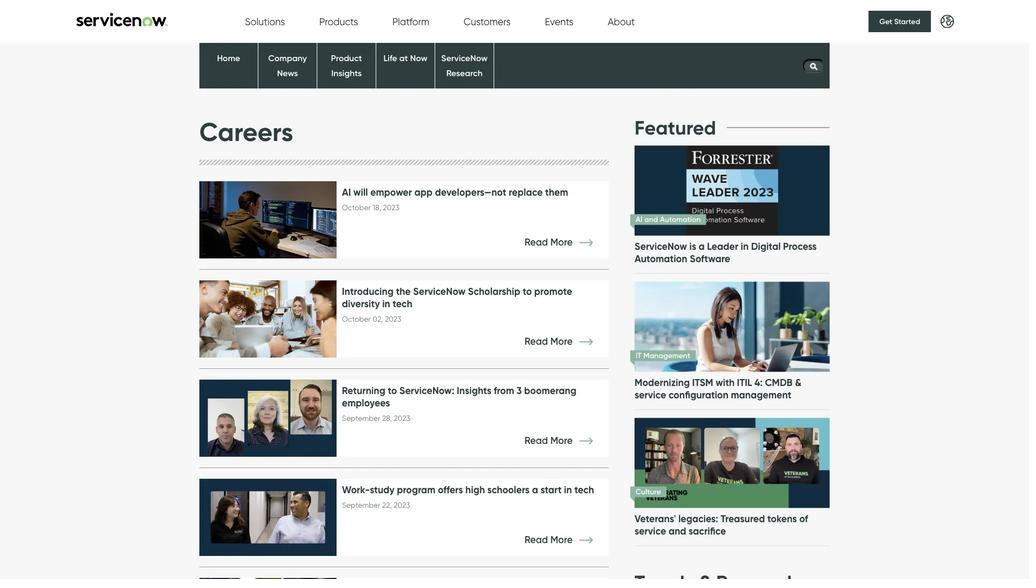 Task type: locate. For each thing, give the bounding box(es) containing it.
read for 3
[[525, 435, 548, 447]]

to up "28,"
[[388, 385, 397, 397]]

1 vertical spatial september
[[342, 501, 380, 510]]

october inside the ai will empower app developers—not replace them october 18, 2023
[[342, 203, 371, 212]]

more up start
[[551, 435, 573, 447]]

0 horizontal spatial insights
[[331, 68, 362, 78]]

0 horizontal spatial tech
[[393, 298, 412, 310]]

read up boomerang
[[525, 336, 548, 348]]

1 horizontal spatial in
[[564, 484, 572, 496]]

0 vertical spatial insights
[[331, 68, 362, 78]]

read more link down start
[[525, 534, 609, 546]]

company
[[268, 53, 307, 64]]

2 horizontal spatial in
[[741, 241, 749, 253]]

read more link up start
[[525, 435, 609, 447]]

4 more from the top
[[551, 534, 573, 546]]

ai inside the ai will empower app developers—not replace them october 18, 2023
[[342, 186, 351, 198]]

2 september from the top
[[342, 501, 380, 510]]

read more link up the promote
[[525, 236, 609, 248]]

2 october from the top
[[342, 315, 371, 324]]

service down the veterans'
[[635, 525, 666, 537]]

1 read more link from the top
[[525, 236, 609, 248]]

1 vertical spatial service
[[635, 525, 666, 537]]

events button
[[545, 16, 574, 27]]

read more up boomerang
[[525, 336, 575, 348]]

0 vertical spatial in
[[741, 241, 749, 253]]

0 horizontal spatial ai
[[342, 186, 351, 198]]

1 vertical spatial in
[[382, 298, 390, 310]]

read more up start
[[525, 435, 575, 447]]

october
[[342, 203, 371, 212], [342, 315, 371, 324]]

insights inside product insights
[[331, 68, 362, 78]]

servicenow up research
[[441, 53, 488, 64]]

0 vertical spatial to
[[523, 285, 532, 297]]

0 vertical spatial september
[[342, 414, 380, 423]]

company news
[[268, 53, 307, 78]]

service
[[635, 389, 666, 401], [635, 525, 666, 537]]

automation
[[660, 215, 701, 224], [635, 253, 688, 265]]

read
[[525, 236, 548, 248], [525, 336, 548, 348], [525, 435, 548, 447], [525, 534, 548, 546]]

digital
[[751, 241, 781, 253]]

0 horizontal spatial and
[[645, 215, 658, 224]]

1 vertical spatial insights
[[457, 385, 492, 397]]

insights inside returning to servicenow: insights from 3 boomerang employees september 28, 2023
[[457, 385, 492, 397]]

2 vertical spatial servicenow
[[413, 285, 466, 297]]

to inside introducing the servicenow scholarship to promote diversity in tech october 02, 2023
[[523, 285, 532, 297]]

read more link up boomerang
[[525, 336, 609, 348]]

0 vertical spatial a
[[699, 241, 705, 253]]

3 more from the top
[[551, 435, 573, 447]]

september down employees
[[342, 414, 380, 423]]

1 horizontal spatial tech
[[575, 484, 594, 496]]

september down work-
[[342, 501, 380, 510]]

2023 right the 22,
[[394, 501, 410, 510]]

tech
[[393, 298, 412, 310], [575, 484, 594, 496]]

read more link for work-study program offers high schoolers a start in tech
[[525, 534, 609, 546]]

introducing the servicenow scholarship to promote diversity in tech october 02, 2023
[[342, 285, 572, 324]]

0 vertical spatial october
[[342, 203, 371, 212]]

read down start
[[525, 534, 548, 546]]

4 read more from the top
[[525, 534, 575, 546]]

promote
[[534, 285, 572, 297]]

insights left from
[[457, 385, 492, 397]]

0 horizontal spatial in
[[382, 298, 390, 310]]

featured
[[635, 115, 716, 140]]

more up boomerang
[[551, 336, 573, 348]]

company news link
[[268, 53, 307, 78]]

automation down "ai and automation"
[[635, 253, 688, 265]]

1 vertical spatial ai
[[636, 215, 643, 224]]

to left the promote
[[523, 285, 532, 297]]

a right is
[[699, 241, 705, 253]]

life at now link
[[384, 53, 428, 64]]

0 vertical spatial ai
[[342, 186, 351, 198]]

now
[[410, 53, 428, 64]]

1 read more from the top
[[525, 236, 575, 248]]

forrester wave leader 2023: digital process automation software image
[[633, 135, 832, 247]]

product
[[331, 53, 362, 64]]

product insights
[[331, 53, 362, 78]]

servicenow down "ai and automation"
[[635, 241, 687, 253]]

read more up the promote
[[525, 236, 575, 248]]

home link
[[217, 53, 240, 64]]

read more down start
[[525, 534, 575, 546]]

2023 inside the ai will empower app developers—not replace them october 18, 2023
[[383, 203, 400, 212]]

read more
[[525, 236, 575, 248], [525, 336, 575, 348], [525, 435, 575, 447], [525, 534, 575, 546]]

2023 inside introducing the servicenow scholarship to promote diversity in tech october 02, 2023
[[385, 315, 401, 324]]

0 vertical spatial tech
[[393, 298, 412, 310]]

3 read from the top
[[525, 435, 548, 447]]

2023 right 02,
[[385, 315, 401, 324]]

servicenow inside introducing the servicenow scholarship to promote diversity in tech october 02, 2023
[[413, 285, 466, 297]]

september
[[342, 414, 380, 423], [342, 501, 380, 510]]

1 vertical spatial october
[[342, 315, 371, 324]]

0 vertical spatial automation
[[660, 215, 701, 224]]

more up the promote
[[551, 236, 573, 248]]

2023 right "28,"
[[394, 414, 410, 423]]

program
[[397, 484, 436, 496]]

0 horizontal spatial a
[[532, 484, 538, 496]]

servicenow inside servicenow is a leader in digital process automation software
[[635, 241, 687, 253]]

october down will
[[342, 203, 371, 212]]

in inside introducing the servicenow scholarship to promote diversity in tech october 02, 2023
[[382, 298, 390, 310]]

careers
[[199, 115, 293, 148]]

read more link
[[525, 236, 609, 248], [525, 336, 609, 348], [525, 435, 609, 447], [525, 534, 609, 546]]

replace
[[509, 186, 543, 198]]

service inside veterans' legacies: treasured tokens of service and sacrifice
[[635, 525, 666, 537]]

more
[[551, 236, 573, 248], [551, 336, 573, 348], [551, 435, 573, 447], [551, 534, 573, 546]]

read more for replace
[[525, 236, 575, 248]]

in right start
[[564, 484, 572, 496]]

read up start
[[525, 435, 548, 447]]

1 horizontal spatial ai
[[636, 215, 643, 224]]

22,
[[382, 501, 392, 510]]

1 horizontal spatial to
[[523, 285, 532, 297]]

servicenow:
[[400, 385, 455, 397]]

a
[[699, 241, 705, 253], [532, 484, 538, 496]]

read more for schoolers
[[525, 534, 575, 546]]

3 read more link from the top
[[525, 435, 609, 447]]

4 read more link from the top
[[525, 534, 609, 546]]

4 read from the top
[[525, 534, 548, 546]]

read more for promote
[[525, 336, 575, 348]]

1 horizontal spatial a
[[699, 241, 705, 253]]

0 vertical spatial servicenow
[[441, 53, 488, 64]]

more for work-study program offers high schoolers a start in tech
[[551, 534, 573, 546]]

tech down the
[[393, 298, 412, 310]]

tech right start
[[575, 484, 594, 496]]

1 october from the top
[[342, 203, 371, 212]]

1 vertical spatial a
[[532, 484, 538, 496]]

about
[[608, 16, 635, 27]]

servicenow scholarship for diversity in tech: college students gathered around a laptop image
[[199, 281, 337, 358]]

1 service from the top
[[635, 389, 666, 401]]

developers—not
[[435, 186, 507, 198]]

automation up is
[[660, 215, 701, 224]]

0 horizontal spatial to
[[388, 385, 397, 397]]

get started
[[880, 17, 921, 26]]

offers
[[438, 484, 463, 496]]

october down "diversity"
[[342, 315, 371, 324]]

in up 02,
[[382, 298, 390, 310]]

2023
[[383, 203, 400, 212], [385, 315, 401, 324], [394, 414, 410, 423], [394, 501, 410, 510]]

ai
[[342, 186, 351, 198], [636, 215, 643, 224]]

ai for and
[[636, 215, 643, 224]]

1 vertical spatial automation
[[635, 253, 688, 265]]

2 read more link from the top
[[525, 336, 609, 348]]

2 read from the top
[[525, 336, 548, 348]]

2 vertical spatial in
[[564, 484, 572, 496]]

veterans' legacies: treasured tokens of service and sacrifice
[[635, 513, 808, 537]]

of
[[800, 513, 808, 525]]

platform button
[[392, 16, 430, 27]]

1 vertical spatial and
[[669, 525, 686, 537]]

it
[[636, 351, 642, 360]]

insights
[[331, 68, 362, 78], [457, 385, 492, 397]]

in
[[741, 241, 749, 253], [382, 298, 390, 310], [564, 484, 572, 496]]

read more link for ai will empower app developers—not replace them
[[525, 236, 609, 248]]

automation inside servicenow is a leader in digital process automation software
[[635, 253, 688, 265]]

1 read from the top
[[525, 236, 548, 248]]

servicenow research link
[[441, 53, 488, 78]]

in left digital
[[741, 241, 749, 253]]

None search field
[[798, 56, 830, 75]]

servicenow right the
[[413, 285, 466, 297]]

solutions
[[245, 16, 285, 27]]

a inside servicenow is a leader in digital process automation software
[[699, 241, 705, 253]]

1 horizontal spatial insights
[[457, 385, 492, 397]]

celebrating veterans: three veteran employees at servicenow image
[[633, 407, 832, 519]]

3 read more from the top
[[525, 435, 575, 447]]

servicenow
[[441, 53, 488, 64], [635, 241, 687, 253], [413, 285, 466, 297]]

read for schoolers
[[525, 534, 548, 546]]

more down start
[[551, 534, 573, 546]]

them
[[545, 186, 568, 198]]

more for introducing the servicenow scholarship to promote diversity in tech
[[551, 336, 573, 348]]

ai will empower app developers—not replace them october 18, 2023
[[342, 186, 568, 212]]

1 more from the top
[[551, 236, 573, 248]]

servicenow for research
[[441, 53, 488, 64]]

to
[[523, 285, 532, 297], [388, 385, 397, 397]]

products
[[319, 16, 358, 27]]

a left start
[[532, 484, 538, 496]]

1 vertical spatial servicenow
[[635, 241, 687, 253]]

1 horizontal spatial and
[[669, 525, 686, 537]]

service down modernizing
[[635, 389, 666, 401]]

news
[[277, 68, 298, 78]]

october inside introducing the servicenow scholarship to promote diversity in tech october 02, 2023
[[342, 315, 371, 324]]

1 vertical spatial to
[[388, 385, 397, 397]]

2023 inside work-study program offers high schoolers a start in tech september 22, 2023
[[394, 501, 410, 510]]

platform
[[392, 16, 430, 27]]

read down replace
[[525, 236, 548, 248]]

2 more from the top
[[551, 336, 573, 348]]

insights down product at the top of page
[[331, 68, 362, 78]]

from
[[494, 385, 514, 397]]

1 vertical spatial tech
[[575, 484, 594, 496]]

2 read more from the top
[[525, 336, 575, 348]]

life
[[384, 53, 397, 64]]

and inside veterans' legacies: treasured tokens of service and sacrifice
[[669, 525, 686, 537]]

0 vertical spatial service
[[635, 389, 666, 401]]

1 september from the top
[[342, 414, 380, 423]]

it management
[[636, 351, 691, 360]]

2023 right 18,
[[383, 203, 400, 212]]

work-
[[342, 484, 370, 496]]

2 service from the top
[[635, 525, 666, 537]]

more for returning to servicenow: insights from 3 boomerang employees
[[551, 435, 573, 447]]



Task type: vqa. For each thing, say whether or not it's contained in the screenshot.
Crisis at the right bottom of the page
no



Task type: describe. For each thing, give the bounding box(es) containing it.
process
[[783, 241, 817, 253]]

02,
[[373, 315, 383, 324]]

tech inside introducing the servicenow scholarship to promote diversity in tech october 02, 2023
[[393, 298, 412, 310]]

scholarship
[[468, 285, 520, 297]]

is
[[690, 241, 697, 253]]

get
[[880, 17, 893, 26]]

start
[[541, 484, 562, 496]]

at
[[399, 53, 408, 64]]

introducing
[[342, 285, 394, 297]]

research
[[446, 68, 483, 78]]

will
[[354, 186, 368, 198]]

itsm
[[692, 377, 713, 389]]

product insights link
[[331, 53, 362, 78]]

the
[[396, 285, 411, 297]]

boomerang
[[524, 385, 577, 397]]

read more link for returning to servicenow: insights from 3 boomerang employees
[[525, 435, 609, 447]]

work-study program student jasmine m. with servicenow employee albert o. image
[[199, 479, 337, 556]]

2023 inside returning to servicenow: insights from 3 boomerang employees september 28, 2023
[[394, 414, 410, 423]]

home
[[217, 53, 240, 64]]

get started link
[[869, 11, 931, 32]]

schoolers
[[488, 484, 530, 496]]

to inside returning to servicenow: insights from 3 boomerang employees september 28, 2023
[[388, 385, 397, 397]]

28,
[[382, 414, 392, 423]]

tokens
[[768, 513, 797, 525]]

cmdb
[[765, 377, 793, 389]]

returning
[[342, 385, 386, 397]]

servicenow for is
[[635, 241, 687, 253]]

customers button
[[464, 16, 511, 27]]

read more for 3
[[525, 435, 575, 447]]

about button
[[608, 16, 635, 27]]

servicenow research
[[441, 53, 488, 78]]

events
[[545, 16, 574, 27]]

read more link for introducing the servicenow scholarship to promote diversity in tech
[[525, 336, 609, 348]]

sacrifice
[[689, 525, 726, 537]]

work-study program offers high schoolers a start in tech september 22, 2023
[[342, 484, 594, 510]]

a inside work-study program offers high schoolers a start in tech september 22, 2023
[[532, 484, 538, 496]]

configuration
[[669, 389, 729, 401]]

customers
[[464, 16, 511, 27]]

veterans'
[[635, 513, 676, 525]]

legacies:
[[679, 513, 719, 525]]

in inside work-study program offers high schoolers a start in tech september 22, 2023
[[564, 484, 572, 496]]

&
[[795, 377, 802, 389]]

3
[[517, 385, 522, 397]]

in inside servicenow is a leader in digital process automation software
[[741, 241, 749, 253]]

servicenow is a leader in digital process automation software
[[635, 241, 817, 265]]

diversity
[[342, 298, 380, 310]]

Search text field
[[803, 59, 825, 72]]

app
[[415, 186, 433, 198]]

employees
[[342, 397, 390, 409]]

modernizing itsm with itil 4: cmdb & service configuration management
[[635, 377, 802, 401]]

returning to servicenow: insights from 3 boomerang employees september 28, 2023
[[342, 385, 577, 423]]

0 vertical spatial and
[[645, 215, 658, 224]]

solutions button
[[245, 16, 285, 27]]

high
[[466, 484, 485, 496]]

more for ai will empower app developers—not replace them
[[551, 236, 573, 248]]

18,
[[373, 203, 381, 212]]

treasured
[[721, 513, 765, 525]]

read for replace
[[525, 236, 548, 248]]

itil
[[737, 377, 752, 389]]

started
[[895, 17, 921, 26]]

tech inside work-study program offers high schoolers a start in tech september 22, 2023
[[575, 484, 594, 496]]

ai and automation
[[636, 215, 701, 224]]

management
[[644, 351, 691, 360]]

culture
[[636, 487, 661, 497]]

life at now
[[384, 53, 428, 64]]

products button
[[319, 16, 358, 27]]

september inside work-study program offers high schoolers a start in tech september 22, 2023
[[342, 501, 380, 510]]

4:
[[755, 377, 763, 389]]

empower
[[371, 186, 412, 198]]

modernizing
[[635, 377, 690, 389]]

leader
[[707, 241, 739, 253]]

configuration management: woman in front of high-rise window working on a laptop image
[[633, 271, 832, 383]]

with
[[716, 377, 735, 389]]

september inside returning to servicenow: insights from 3 boomerang employees september 28, 2023
[[342, 414, 380, 423]]

service inside modernizing itsm with itil 4: cmdb & service configuration management
[[635, 389, 666, 401]]

3 boomerang employees who returned to servicenow image
[[199, 380, 337, 457]]

read for promote
[[525, 336, 548, 348]]

software
[[690, 253, 731, 265]]

app developers: man looking at code on three monitors image
[[199, 181, 337, 259]]

management
[[731, 389, 792, 401]]

study
[[370, 484, 395, 496]]

ai for will
[[342, 186, 351, 198]]



